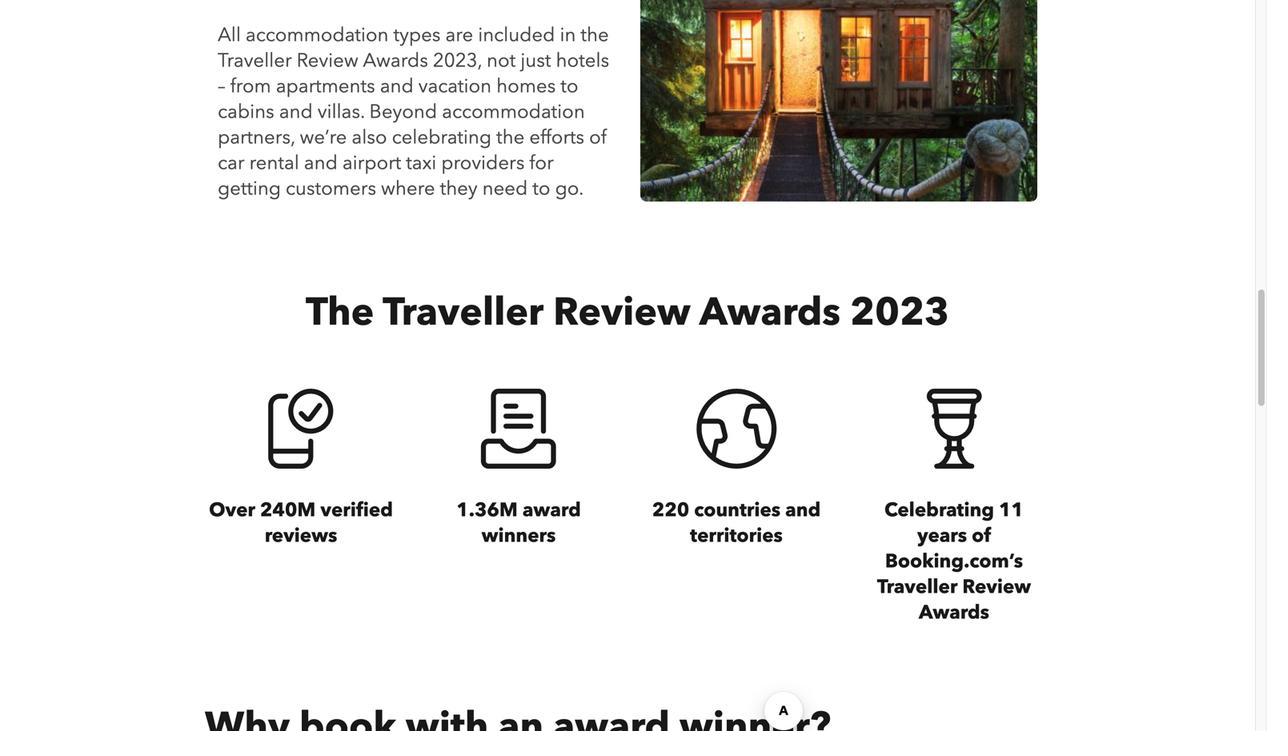 Task type: vqa. For each thing, say whether or not it's contained in the screenshot.
'hotels' associated with Cambodia
no



Task type: locate. For each thing, give the bounding box(es) containing it.
and right countries
[[786, 498, 821, 524]]

the traveller review awards 2023
[[306, 287, 950, 339]]

1 horizontal spatial traveller
[[383, 287, 544, 339]]

1 horizontal spatial awards
[[700, 287, 841, 339]]

review
[[297, 47, 359, 74], [553, 287, 691, 339], [963, 574, 1032, 601]]

1 vertical spatial of
[[972, 523, 991, 550]]

need
[[483, 176, 528, 202]]

efforts
[[530, 124, 585, 151]]

1 horizontal spatial review
[[553, 287, 691, 339]]

traveller inside the celebrating 11 years of booking.com's traveller review awards
[[878, 574, 958, 601]]

0 horizontal spatial review
[[297, 47, 359, 74]]

also
[[352, 124, 387, 151]]

of right years on the bottom right
[[972, 523, 991, 550]]

go.
[[555, 176, 584, 202]]

rental
[[249, 150, 299, 176]]

not
[[487, 47, 516, 74]]

1 vertical spatial awards
[[700, 287, 841, 339]]

the
[[581, 22, 609, 48], [497, 124, 525, 151]]

all accommodation types are included in the traveller review awards 2023, not just hotels – from apartments and vacation homes to cabins and villas. beyond accommodation partners, we're also celebrating the efforts of car rental and airport taxi providers for getting customers where they need to go.
[[218, 22, 610, 202]]

awards
[[363, 47, 428, 74], [700, 287, 841, 339], [919, 600, 990, 626]]

2023,
[[433, 47, 482, 74]]

territories
[[690, 523, 783, 550]]

0 vertical spatial of
[[589, 124, 607, 151]]

to
[[561, 73, 579, 100], [533, 176, 551, 202]]

0 horizontal spatial traveller
[[218, 47, 292, 74]]

2 horizontal spatial review
[[963, 574, 1032, 601]]

apartments
[[276, 73, 375, 100]]

vacation
[[419, 73, 492, 100]]

winners
[[482, 523, 556, 550]]

verified
[[321, 498, 393, 524]]

0 horizontal spatial accommodation
[[246, 22, 389, 48]]

0 vertical spatial accommodation
[[246, 22, 389, 48]]

0 vertical spatial traveller
[[218, 47, 292, 74]]

0 horizontal spatial awards
[[363, 47, 428, 74]]

0 vertical spatial the
[[581, 22, 609, 48]]

0 horizontal spatial to
[[533, 176, 551, 202]]

traveller
[[218, 47, 292, 74], [383, 287, 544, 339], [878, 574, 958, 601]]

hotels
[[556, 47, 610, 74]]

1 vertical spatial the
[[497, 124, 525, 151]]

awards inside all accommodation types are included in the traveller review awards 2023, not just hotels – from apartments and vacation homes to cabins and villas. beyond accommodation partners, we're also celebrating the efforts of car rental and airport taxi providers for getting customers where they need to go.
[[363, 47, 428, 74]]

review inside all accommodation types are included in the traveller review awards 2023, not just hotels – from apartments and vacation homes to cabins and villas. beyond accommodation partners, we're also celebrating the efforts of car rental and airport taxi providers for getting customers where they need to go.
[[297, 47, 359, 74]]

alternative property types image
[[641, 0, 1038, 202]]

0 vertical spatial awards
[[363, 47, 428, 74]]

of
[[589, 124, 607, 151], [972, 523, 991, 550]]

2 vertical spatial review
[[963, 574, 1032, 601]]

the
[[306, 287, 374, 339]]

accommodation
[[246, 22, 389, 48], [442, 99, 585, 125]]

reviews
[[265, 523, 337, 550]]

0 vertical spatial to
[[561, 73, 579, 100]]

airport
[[343, 150, 401, 176]]

and inside '220 countries and territories'
[[786, 498, 821, 524]]

2 horizontal spatial traveller
[[878, 574, 958, 601]]

the right in
[[581, 22, 609, 48]]

the left for
[[497, 124, 525, 151]]

220
[[652, 498, 690, 524]]

accommodation up apartments
[[246, 22, 389, 48]]

1 vertical spatial to
[[533, 176, 551, 202]]

220 countries and territories
[[652, 498, 821, 550]]

we're
[[300, 124, 347, 151]]

customers
[[286, 176, 376, 202]]

homes
[[497, 73, 556, 100]]

2 horizontal spatial awards
[[919, 600, 990, 626]]

to left go.
[[533, 176, 551, 202]]

and
[[380, 73, 414, 100], [279, 99, 313, 125], [304, 150, 338, 176], [786, 498, 821, 524]]

car
[[218, 150, 245, 176]]

included
[[478, 22, 555, 48]]

over
[[209, 498, 255, 524]]

2 vertical spatial awards
[[919, 600, 990, 626]]

1 horizontal spatial of
[[972, 523, 991, 550]]

2 vertical spatial traveller
[[878, 574, 958, 601]]

of inside the celebrating 11 years of booking.com's traveller review awards
[[972, 523, 991, 550]]

accommodation down not
[[442, 99, 585, 125]]

1 vertical spatial traveller
[[383, 287, 544, 339]]

1 horizontal spatial the
[[581, 22, 609, 48]]

in
[[560, 22, 576, 48]]

240m
[[260, 498, 316, 524]]

2023
[[850, 287, 950, 339]]

traveller inside all accommodation types are included in the traveller review awards 2023, not just hotels – from apartments and vacation homes to cabins and villas. beyond accommodation partners, we're also celebrating the efforts of car rental and airport taxi providers for getting customers where they need to go.
[[218, 47, 292, 74]]

0 horizontal spatial of
[[589, 124, 607, 151]]

to right just
[[561, 73, 579, 100]]

1 horizontal spatial accommodation
[[442, 99, 585, 125]]

0 vertical spatial review
[[297, 47, 359, 74]]

of right efforts at the top left
[[589, 124, 607, 151]]



Task type: describe. For each thing, give the bounding box(es) containing it.
–
[[218, 73, 226, 100]]

1 vertical spatial review
[[553, 287, 691, 339]]

of inside all accommodation types are included in the traveller review awards 2023, not just hotels – from apartments and vacation homes to cabins and villas. beyond accommodation partners, we're also celebrating the efforts of car rental and airport taxi providers for getting customers where they need to go.
[[589, 124, 607, 151]]

1.36m award winners
[[457, 498, 581, 550]]

1 vertical spatial accommodation
[[442, 99, 585, 125]]

celebrating 11 years of booking.com's traveller review awards
[[878, 498, 1032, 626]]

partners,
[[218, 124, 295, 151]]

taxi
[[406, 150, 437, 176]]

award
[[523, 498, 581, 524]]

where
[[381, 176, 435, 202]]

types
[[394, 22, 441, 48]]

years
[[918, 523, 967, 550]]

they
[[440, 176, 478, 202]]

over 240m verified reviews
[[209, 498, 393, 550]]

and right rental
[[304, 150, 338, 176]]

just
[[521, 47, 551, 74]]

cabins
[[218, 99, 274, 125]]

all
[[218, 22, 241, 48]]

celebrating
[[392, 124, 492, 151]]

review inside the celebrating 11 years of booking.com's traveller review awards
[[963, 574, 1032, 601]]

and left villas.
[[279, 99, 313, 125]]

beyond
[[370, 99, 437, 125]]

villas.
[[318, 99, 365, 125]]

1.36m
[[457, 498, 518, 524]]

from
[[230, 73, 271, 100]]

0 horizontal spatial the
[[497, 124, 525, 151]]

celebrating
[[885, 498, 995, 524]]

for
[[530, 150, 554, 176]]

countries
[[694, 498, 781, 524]]

getting
[[218, 176, 281, 202]]

and down types
[[380, 73, 414, 100]]

awards inside the celebrating 11 years of booking.com's traveller review awards
[[919, 600, 990, 626]]

providers
[[441, 150, 525, 176]]

11
[[999, 498, 1024, 524]]

booking.com's
[[886, 549, 1024, 575]]

1 horizontal spatial to
[[561, 73, 579, 100]]

are
[[446, 22, 473, 48]]



